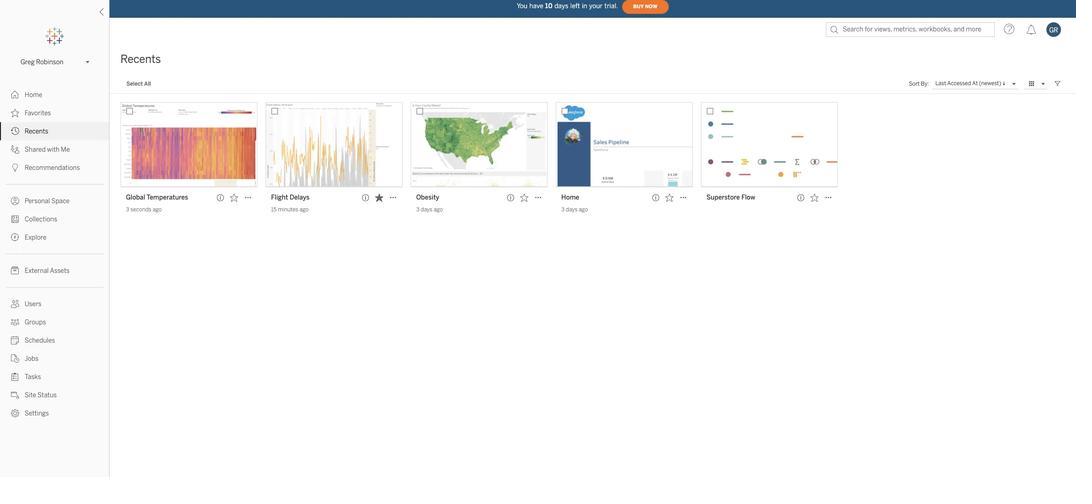 Task type: locate. For each thing, give the bounding box(es) containing it.
recommendations
[[25, 164, 80, 172]]

main navigation. press the up and down arrow keys to access links. element
[[0, 86, 109, 423]]

1 by text only_f5he34f image from the top
[[11, 109, 19, 117]]

by text only_f5he34f image inside site status link
[[11, 392, 19, 400]]

3 days ago for obesity
[[416, 210, 443, 217]]

0 horizontal spatial recents
[[25, 128, 48, 136]]

by text only_f5he34f image inside favorites link
[[11, 109, 19, 117]]

2 3 days ago from the left
[[561, 210, 588, 217]]

1 horizontal spatial home
[[561, 197, 579, 205]]

by text only_f5he34f image inside schedules link
[[11, 337, 19, 345]]

tasks
[[25, 374, 41, 382]]

jobs
[[25, 356, 38, 363]]

by text only_f5he34f image left users
[[11, 300, 19, 309]]

settings
[[25, 410, 49, 418]]

0 vertical spatial recents
[[120, 56, 161, 69]]

by text only_f5he34f image inside collections "link"
[[11, 215, 19, 224]]

last
[[936, 84, 946, 90]]

by text only_f5he34f image for explore
[[11, 234, 19, 242]]

flight
[[271, 197, 288, 205]]

2 3 from the left
[[416, 210, 420, 217]]

5 by text only_f5he34f image from the top
[[11, 267, 19, 275]]

1 horizontal spatial 3 days ago
[[561, 210, 588, 217]]

greg robinson
[[21, 58, 63, 66]]

6 by text only_f5he34f image from the top
[[11, 355, 19, 363]]

15 minutes ago
[[271, 210, 309, 217]]

3 seconds ago
[[126, 210, 162, 217]]

navigation panel element
[[0, 27, 109, 423]]

home link
[[0, 86, 109, 104]]

by text only_f5he34f image left collections
[[11, 215, 19, 224]]

by text only_f5he34f image left the favorites
[[11, 109, 19, 117]]

3 ago from the left
[[434, 210, 443, 217]]

grid view image
[[1028, 83, 1036, 91]]

last accessed at (newest)
[[936, 84, 1001, 90]]

tasks link
[[0, 368, 109, 387]]

1 by text only_f5he34f image from the top
[[11, 91, 19, 99]]

favorites
[[25, 110, 51, 117]]

personal space
[[25, 198, 70, 205]]

0 horizontal spatial home
[[25, 91, 42, 99]]

by text only_f5he34f image inside personal space link
[[11, 197, 19, 205]]

by text only_f5he34f image inside shared with me link
[[11, 146, 19, 154]]

by text only_f5he34f image inside external assets link
[[11, 267, 19, 275]]

3 by text only_f5he34f image from the top
[[11, 164, 19, 172]]

2 by text only_f5he34f image from the top
[[11, 146, 19, 154]]

now
[[645, 7, 658, 13]]

5 by text only_f5he34f image from the top
[[11, 300, 19, 309]]

by text only_f5he34f image inside tasks link
[[11, 373, 19, 382]]

3
[[126, 210, 129, 217], [416, 210, 420, 217], [561, 210, 565, 217]]

by text only_f5he34f image for settings
[[11, 410, 19, 418]]

status
[[38, 392, 57, 400]]

3 by text only_f5he34f image from the top
[[11, 215, 19, 224]]

by text only_f5he34f image left groups
[[11, 319, 19, 327]]

4 by text only_f5he34f image from the top
[[11, 197, 19, 205]]

6 by text only_f5he34f image from the top
[[11, 319, 19, 327]]

delays
[[290, 197, 310, 205]]

3 3 from the left
[[561, 210, 565, 217]]

by text only_f5he34f image inside explore 'link'
[[11, 234, 19, 242]]

by:
[[921, 84, 929, 91]]

superstore flow
[[707, 197, 755, 205]]

users
[[25, 301, 41, 309]]

shared
[[25, 146, 46, 154]]

by text only_f5he34f image for tasks
[[11, 373, 19, 382]]

external
[[25, 267, 49, 275]]

assets
[[50, 267, 70, 275]]

select all button
[[120, 82, 157, 93]]

home
[[25, 91, 42, 99], [561, 197, 579, 205]]

by text only_f5he34f image inside the home link
[[11, 91, 19, 99]]

sort by:
[[909, 84, 929, 91]]

buy now button
[[622, 3, 669, 18]]

1 ago from the left
[[153, 210, 162, 217]]

7 by text only_f5he34f image from the top
[[11, 392, 19, 400]]

4 by text only_f5he34f image from the top
[[11, 234, 19, 242]]

by text only_f5he34f image inside users link
[[11, 300, 19, 309]]

recents inside main navigation. press the up and down arrow keys to access links. 'element'
[[25, 128, 48, 136]]

1 3 from the left
[[126, 210, 129, 217]]

greg robinson button
[[17, 57, 92, 68]]

buy now
[[633, 7, 658, 13]]

0 horizontal spatial 3 days ago
[[416, 210, 443, 217]]

2 horizontal spatial 3
[[561, 210, 565, 217]]

you have 10 days left in your trial.
[[517, 6, 618, 14]]

0 vertical spatial home
[[25, 91, 42, 99]]

ago
[[153, 210, 162, 217], [299, 210, 309, 217], [434, 210, 443, 217], [579, 210, 588, 217]]

by text only_f5he34f image inside recommendations link
[[11, 164, 19, 172]]

flow
[[742, 197, 755, 205]]

left
[[570, 6, 580, 14]]

collections
[[25, 216, 57, 224]]

accessed
[[947, 84, 971, 90]]

by text only_f5he34f image left 'explore'
[[11, 234, 19, 242]]

jobs link
[[0, 350, 109, 368]]

by text only_f5he34f image for shared with me
[[11, 146, 19, 154]]

personal
[[25, 198, 50, 205]]

settings link
[[0, 405, 109, 423]]

personal space link
[[0, 192, 109, 210]]

by text only_f5he34f image inside groups 'link'
[[11, 319, 19, 327]]

seconds
[[130, 210, 151, 217]]

by text only_f5he34f image left "shared"
[[11, 146, 19, 154]]

by text only_f5he34f image for jobs
[[11, 355, 19, 363]]

2 ago from the left
[[299, 210, 309, 217]]

with
[[47, 146, 59, 154]]

recents up "shared"
[[25, 128, 48, 136]]

sort
[[909, 84, 920, 91]]

by text only_f5he34f image inside 'jobs' link
[[11, 355, 19, 363]]

by text only_f5he34f image inside recents link
[[11, 127, 19, 136]]

collections link
[[0, 210, 109, 229]]

by text only_f5he34f image
[[11, 91, 19, 99], [11, 127, 19, 136], [11, 164, 19, 172], [11, 197, 19, 205], [11, 267, 19, 275], [11, 355, 19, 363], [11, 392, 19, 400], [11, 410, 19, 418]]

3 for obesity
[[416, 210, 420, 217]]

3 for home
[[561, 210, 565, 217]]

by text only_f5he34f image left schedules
[[11, 337, 19, 345]]

by text only_f5he34f image
[[11, 109, 19, 117], [11, 146, 19, 154], [11, 215, 19, 224], [11, 234, 19, 242], [11, 300, 19, 309], [11, 319, 19, 327], [11, 337, 19, 345], [11, 373, 19, 382]]

temperatures
[[147, 197, 188, 205]]

recents up 'select all'
[[120, 56, 161, 69]]

7 by text only_f5he34f image from the top
[[11, 337, 19, 345]]

15
[[271, 210, 277, 217]]

1 horizontal spatial 3
[[416, 210, 420, 217]]

by text only_f5he34f image left tasks
[[11, 373, 19, 382]]

8 by text only_f5he34f image from the top
[[11, 373, 19, 382]]

minutes
[[278, 210, 298, 217]]

2 by text only_f5he34f image from the top
[[11, 127, 19, 136]]

4 ago from the left
[[579, 210, 588, 217]]

in
[[582, 6, 587, 14]]

days
[[555, 6, 569, 14], [421, 210, 433, 217], [566, 210, 578, 217]]

3 days ago
[[416, 210, 443, 217], [561, 210, 588, 217]]

1 vertical spatial recents
[[25, 128, 48, 136]]

by text only_f5he34f image inside settings link
[[11, 410, 19, 418]]

recents
[[120, 56, 161, 69], [25, 128, 48, 136]]

8 by text only_f5he34f image from the top
[[11, 410, 19, 418]]

by text only_f5he34f image for users
[[11, 300, 19, 309]]

0 horizontal spatial 3
[[126, 210, 129, 217]]

1 3 days ago from the left
[[416, 210, 443, 217]]



Task type: describe. For each thing, give the bounding box(es) containing it.
site status
[[25, 392, 57, 400]]

recents link
[[0, 122, 109, 141]]

greg
[[21, 58, 35, 66]]

external assets
[[25, 267, 70, 275]]

by text only_f5he34f image for collections
[[11, 215, 19, 224]]

explore link
[[0, 229, 109, 247]]

favorites link
[[0, 104, 109, 122]]

you
[[517, 6, 528, 14]]

obesity
[[416, 197, 439, 205]]

by text only_f5he34f image for recents
[[11, 127, 19, 136]]

all
[[144, 84, 151, 91]]

explore
[[25, 234, 46, 242]]

external assets link
[[0, 262, 109, 280]]

schedules
[[25, 337, 55, 345]]

your
[[589, 6, 603, 14]]

superstore
[[707, 197, 740, 205]]

by text only_f5he34f image for home
[[11, 91, 19, 99]]

by text only_f5he34f image for personal space
[[11, 197, 19, 205]]

buy
[[633, 7, 644, 13]]

by text only_f5he34f image for schedules
[[11, 337, 19, 345]]

1 horizontal spatial recents
[[120, 56, 161, 69]]

ago for obesity
[[434, 210, 443, 217]]

have
[[529, 6, 544, 14]]

space
[[51, 198, 70, 205]]

global
[[126, 197, 145, 205]]

schedules link
[[0, 332, 109, 350]]

site status link
[[0, 387, 109, 405]]

ago for global temperatures
[[153, 210, 162, 217]]

(newest)
[[979, 84, 1001, 90]]

ago for flight delays
[[299, 210, 309, 217]]

users link
[[0, 295, 109, 314]]

by text only_f5he34f image for groups
[[11, 319, 19, 327]]

3 for global temperatures
[[126, 210, 129, 217]]

home inside main navigation. press the up and down arrow keys to access links. 'element'
[[25, 91, 42, 99]]

days for obesity
[[421, 210, 433, 217]]

Search for views, metrics, workbooks, and more text field
[[826, 26, 995, 40]]

select all
[[126, 84, 151, 91]]

me
[[61, 146, 70, 154]]

last accessed at (newest) button
[[932, 82, 1019, 93]]

ago for home
[[579, 210, 588, 217]]

10
[[545, 6, 553, 14]]

by text only_f5he34f image for external assets
[[11, 267, 19, 275]]

days for home
[[566, 210, 578, 217]]

by text only_f5he34f image for favorites
[[11, 109, 19, 117]]

select
[[126, 84, 143, 91]]

flight delays
[[271, 197, 310, 205]]

at
[[972, 84, 978, 90]]

3 days ago for home
[[561, 210, 588, 217]]

groups
[[25, 319, 46, 327]]

global temperatures
[[126, 197, 188, 205]]

shared with me link
[[0, 141, 109, 159]]

recommendations link
[[0, 159, 109, 177]]

robinson
[[36, 58, 63, 66]]

by text only_f5he34f image for recommendations
[[11, 164, 19, 172]]

groups link
[[0, 314, 109, 332]]

site
[[25, 392, 36, 400]]

1 vertical spatial home
[[561, 197, 579, 205]]

trial.
[[605, 6, 618, 14]]

by text only_f5he34f image for site status
[[11, 392, 19, 400]]

shared with me
[[25, 146, 70, 154]]



Task type: vqa. For each thing, say whether or not it's contained in the screenshot.
role in the popup button
no



